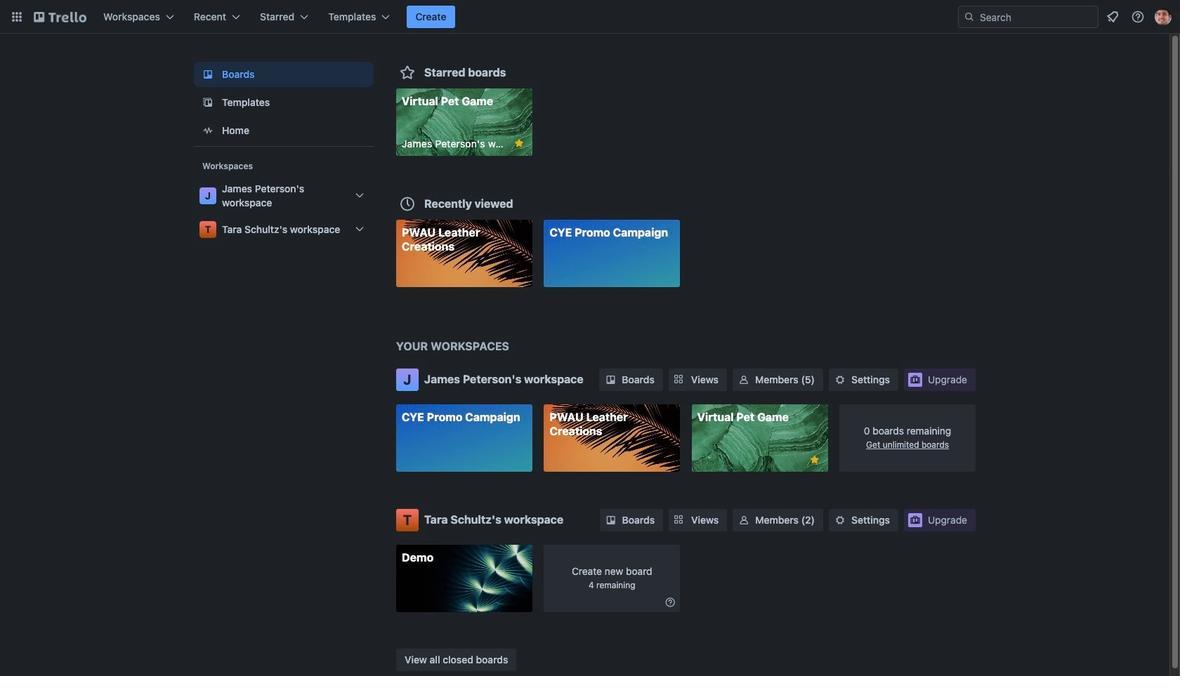 Task type: vqa. For each thing, say whether or not it's contained in the screenshot.
'home' "icon"
yes



Task type: describe. For each thing, give the bounding box(es) containing it.
primary element
[[0, 0, 1181, 34]]

click to unstar this board. it will be removed from your starred list. image
[[513, 137, 526, 150]]

back to home image
[[34, 6, 86, 28]]

open information menu image
[[1131, 10, 1145, 24]]

template board image
[[200, 94, 216, 111]]

home image
[[200, 122, 216, 139]]

james peterson (jamespeterson93) image
[[1155, 8, 1172, 25]]

board image
[[200, 66, 216, 83]]



Task type: locate. For each thing, give the bounding box(es) containing it.
sm image
[[604, 373, 618, 387], [737, 373, 751, 387], [737, 513, 751, 527]]

0 notifications image
[[1105, 8, 1122, 25]]

Search field
[[959, 6, 1099, 28]]

search image
[[964, 11, 975, 22]]

sm image
[[834, 373, 848, 387], [604, 513, 618, 527], [834, 513, 848, 527], [664, 596, 678, 610]]



